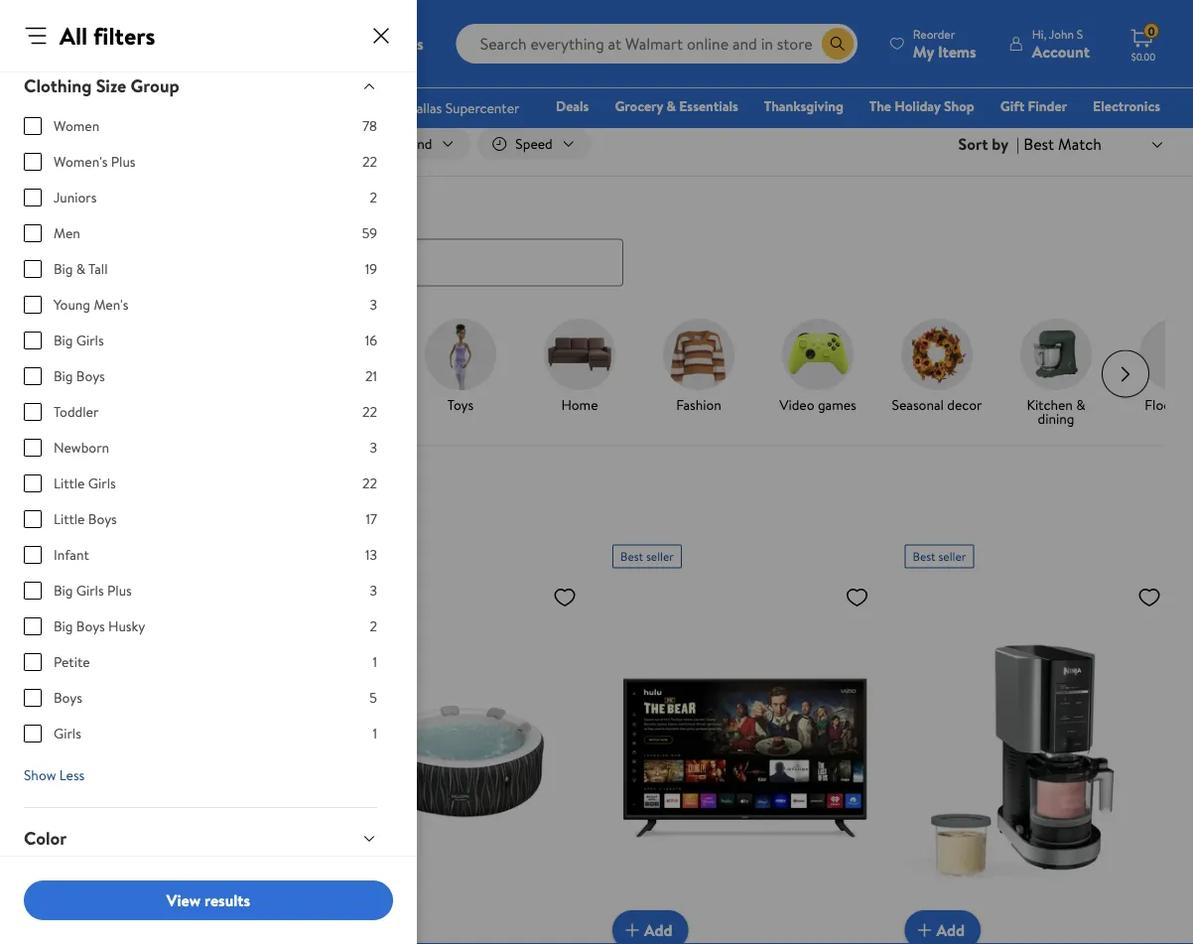 Task type: locate. For each thing, give the bounding box(es) containing it.
home down thanksgiving link
[[798, 124, 834, 143]]

1 vertical spatial filters
[[81, 134, 116, 153]]

22 up 17 on the bottom left
[[362, 474, 377, 493]]

shop right toy on the top right of page
[[742, 124, 772, 143]]

deals inside "link"
[[556, 96, 589, 116]]

black inside black friday deals preview
[[67, 395, 99, 414]]

0 vertical spatial 3
[[370, 295, 377, 314]]

0 horizontal spatial seller
[[354, 548, 382, 565]]

friday
[[103, 395, 139, 414], [67, 548, 98, 565]]

black
[[67, 395, 99, 414], [36, 548, 64, 565]]

friday inside black friday deals preview
[[103, 395, 139, 414]]

0 horizontal spatial &
[[76, 259, 86, 279]]

1 best from the left
[[328, 548, 351, 565]]

deals (1000+)
[[24, 477, 130, 504]]

2 horizontal spatial best seller
[[913, 548, 966, 565]]

3 add button from the left
[[613, 910, 689, 944]]

1 down 5
[[373, 724, 377, 743]]

all up juniors
[[62, 134, 77, 153]]

best
[[328, 548, 351, 565], [621, 548, 644, 565], [913, 548, 936, 565]]

0 vertical spatial shop
[[944, 96, 975, 116]]

59
[[362, 223, 377, 243]]

22 down the 21
[[362, 402, 377, 421]]

filters
[[93, 19, 155, 52], [81, 134, 116, 153]]

boys down (1000+) on the left bottom of the page
[[88, 509, 117, 529]]

0 horizontal spatial home link
[[528, 318, 631, 416]]

1 vertical spatial all
[[62, 134, 77, 153]]

3 best seller from the left
[[913, 548, 966, 565]]

floor ca link
[[1124, 318, 1193, 416]]

electronics toy shop
[[718, 96, 1161, 143]]

3 22 from the top
[[362, 474, 377, 493]]

1 for girls
[[373, 724, 377, 743]]

0 vertical spatial fashion
[[860, 124, 906, 143]]

seller for the saluspa 77" x 26" hollywood 240 gal. inflatable hot tub with led lights, 104f max temperature image
[[354, 548, 382, 565]]

2 add to cart image from the left
[[913, 918, 937, 942]]

1 horizontal spatial shop
[[944, 96, 975, 116]]

1 vertical spatial black
[[36, 548, 64, 565]]

all filters
[[60, 19, 155, 52], [62, 134, 116, 153]]

22
[[362, 152, 377, 171], [362, 402, 377, 421], [362, 474, 377, 493]]

deals up newborn
[[61, 409, 94, 428]]

fashion down fashion image
[[676, 395, 722, 414]]

purchased
[[103, 519, 174, 541]]

boys up black friday deals preview
[[76, 366, 105, 386]]

online
[[178, 519, 219, 541]]

1 add to cart image from the left
[[36, 918, 60, 942]]

& inside kitchen & dining
[[1076, 395, 1086, 414]]

shop for holiday
[[944, 96, 975, 116]]

1 for petite
[[373, 652, 377, 672]]

vizio 50" class v-series 4k uhd led smart tv v505-j09 image
[[613, 576, 877, 934]]

boys down big girls plus
[[76, 617, 105, 636]]

1 vertical spatial 2
[[370, 617, 377, 636]]

1 horizontal spatial add to cart image
[[621, 918, 644, 942]]

best seller for the saluspa 77" x 26" hollywood 240 gal. inflatable hot tub with led lights, 104f max temperature image
[[328, 548, 382, 565]]

1 vertical spatial all filters
[[62, 134, 116, 153]]

1 2 from the top
[[370, 188, 377, 207]]

1 horizontal spatial fashion
[[860, 124, 906, 143]]

0 vertical spatial filters
[[93, 19, 155, 52]]

0 horizontal spatial fashion link
[[647, 318, 751, 416]]

black for black friday deals preview
[[67, 395, 99, 414]]

1 horizontal spatial friday
[[103, 395, 139, 414]]

grocery & essentials link
[[606, 95, 747, 117]]

2 for juniors
[[370, 188, 377, 207]]

gift
[[1001, 96, 1025, 116]]

1 vertical spatial 1
[[373, 724, 377, 743]]

Deals search field
[[0, 199, 1193, 287]]

4 add from the left
[[937, 919, 965, 941]]

view results button
[[24, 881, 393, 920]]

0 vertical spatial all
[[60, 19, 88, 52]]

22 down 78
[[362, 152, 377, 171]]

decor
[[948, 395, 982, 414]]

0 vertical spatial little
[[54, 474, 85, 493]]

0 horizontal spatial add to cart image
[[328, 918, 352, 942]]

all filters inside button
[[62, 134, 116, 153]]

& right grocery
[[667, 96, 676, 116]]

add to cart image for best
[[621, 918, 644, 942]]

1 add from the left
[[60, 919, 88, 941]]

2 best from the left
[[621, 548, 644, 565]]

1 vertical spatial shop
[[742, 124, 772, 143]]

1 vertical spatial 22
[[362, 402, 377, 421]]

3 big from the top
[[54, 366, 73, 386]]

22 for plus
[[362, 152, 377, 171]]

None checkbox
[[24, 117, 42, 135], [24, 260, 42, 278], [24, 296, 42, 314], [24, 332, 42, 349], [24, 403, 42, 421], [24, 618, 42, 635], [24, 725, 42, 743], [24, 117, 42, 135], [24, 260, 42, 278], [24, 296, 42, 314], [24, 332, 42, 349], [24, 403, 42, 421], [24, 618, 42, 635], [24, 725, 42, 743]]

1 seller from the left
[[354, 548, 382, 565]]

Walmart Site-Wide search field
[[456, 24, 858, 64]]

3 seller from the left
[[939, 548, 966, 565]]

kitchen & dining
[[1027, 395, 1086, 428]]

one
[[1009, 124, 1038, 143]]

1 big from the top
[[54, 259, 73, 279]]

0 vertical spatial all filters
[[60, 19, 155, 52]]

seller
[[354, 548, 382, 565], [646, 548, 674, 565], [939, 548, 966, 565]]

1 horizontal spatial black
[[67, 395, 99, 414]]

deals up search image
[[24, 199, 67, 224]]

3 add from the left
[[644, 919, 673, 941]]

Search search field
[[456, 24, 858, 64]]

black friday deal
[[36, 548, 123, 565]]

0 vertical spatial 22
[[362, 152, 377, 171]]

0 horizontal spatial best seller
[[328, 548, 382, 565]]

0 horizontal spatial black
[[36, 548, 64, 565]]

kitchen & dining link
[[1005, 318, 1108, 430]]

21
[[365, 366, 377, 386]]

0 horizontal spatial home
[[561, 395, 598, 414]]

little down deals (1000+)
[[54, 509, 85, 529]]

tech image
[[306, 318, 377, 390]]

juniors
[[54, 188, 97, 207]]

add to cart image
[[36, 918, 60, 942], [621, 918, 644, 942]]

0 vertical spatial black
[[67, 395, 99, 414]]

young
[[54, 295, 90, 314]]

big girls plus
[[54, 581, 132, 600]]

3 up 17 on the bottom left
[[370, 438, 377, 457]]

video games
[[780, 395, 857, 414]]

all filters up juniors
[[62, 134, 116, 153]]

women's plus
[[54, 152, 136, 171]]

fashion image
[[663, 318, 735, 390]]

add button for vizio 50" class v-series 4k uhd led smart tv v505-j09 image
[[613, 910, 689, 944]]

2 horizontal spatial seller
[[939, 548, 966, 565]]

0 vertical spatial &
[[667, 96, 676, 116]]

add button for the ninja creami, ice cream maker, 5 one-touch programs image
[[905, 910, 981, 944]]

clothing size group group
[[24, 116, 377, 760]]

size
[[96, 73, 126, 98]]

1 little from the top
[[54, 474, 85, 493]]

1 vertical spatial friday
[[67, 548, 98, 565]]

2 little from the top
[[54, 509, 85, 529]]

0 vertical spatial home link
[[789, 123, 843, 144]]

essentials
[[679, 96, 739, 116]]

big for big & tall
[[54, 259, 73, 279]]

2 vertical spatial 3
[[370, 581, 377, 600]]

0 vertical spatial friday
[[103, 395, 139, 414]]

0 vertical spatial fashion link
[[851, 123, 915, 144]]

2 add button from the left
[[320, 910, 396, 944]]

girls for little girls
[[88, 474, 116, 493]]

filters down the clothing size group
[[81, 134, 116, 153]]

deal
[[101, 548, 123, 565]]

big for big boys husky
[[54, 617, 73, 636]]

black down big boys
[[67, 395, 99, 414]]

2 up 5
[[370, 617, 377, 636]]

dining
[[1038, 409, 1075, 428]]

add to cart image for the ninja creami, ice cream maker, 5 one-touch programs image
[[913, 918, 937, 942]]

all filters dialog
[[0, 0, 417, 944]]

add
[[60, 919, 88, 941], [352, 919, 380, 941], [644, 919, 673, 941], [937, 919, 965, 941]]

13
[[365, 545, 377, 564]]

78
[[363, 116, 377, 136]]

22 for girls
[[362, 474, 377, 493]]

tall
[[88, 259, 108, 279]]

shop
[[944, 96, 975, 116], [742, 124, 772, 143]]

big up toddler
[[54, 366, 73, 386]]

big
[[54, 259, 73, 279], [54, 331, 73, 350], [54, 366, 73, 386], [54, 581, 73, 600], [54, 617, 73, 636]]

1 add to cart image from the left
[[328, 918, 352, 942]]

big for big boys
[[54, 366, 73, 386]]

1 horizontal spatial fashion link
[[851, 123, 915, 144]]

less
[[59, 765, 85, 785]]

video games image
[[782, 318, 854, 390]]

0 horizontal spatial fashion
[[676, 395, 722, 414]]

little for little girls
[[54, 474, 85, 493]]

0 vertical spatial plus
[[111, 152, 136, 171]]

None checkbox
[[24, 153, 42, 171], [24, 189, 42, 207], [24, 224, 42, 242], [24, 367, 42, 385], [24, 439, 42, 457], [24, 475, 42, 492], [24, 510, 42, 528], [24, 546, 42, 564], [24, 582, 42, 600], [24, 653, 42, 671], [24, 689, 42, 707], [24, 153, 42, 171], [24, 189, 42, 207], [24, 224, 42, 242], [24, 367, 42, 385], [24, 439, 42, 457], [24, 475, 42, 492], [24, 510, 42, 528], [24, 546, 42, 564], [24, 582, 42, 600], [24, 653, 42, 671], [24, 689, 42, 707]]

1 vertical spatial &
[[76, 259, 86, 279]]

ca
[[1180, 395, 1193, 414]]

1 horizontal spatial home
[[798, 124, 834, 143]]

plus right the "women's"
[[111, 152, 136, 171]]

kitchen and dining image
[[1021, 318, 1092, 390]]

2 up 59
[[370, 188, 377, 207]]

2 best seller from the left
[[621, 548, 674, 565]]

big up petite
[[54, 617, 73, 636]]

0 vertical spatial 1
[[373, 652, 377, 672]]

add to cart image for the saluspa 77" x 26" hollywood 240 gal. inflatable hot tub with led lights, 104f max temperature image
[[328, 918, 352, 942]]

all filters button
[[24, 128, 138, 160]]

4 big from the top
[[54, 581, 73, 600]]

3 for men's
[[370, 295, 377, 314]]

girls up little boys
[[88, 474, 116, 493]]

black down the price
[[36, 548, 64, 565]]

shop up registry
[[944, 96, 975, 116]]

registry link
[[923, 123, 992, 144]]

3 best from the left
[[913, 548, 936, 565]]

thanksgiving
[[764, 96, 844, 116]]

clothing size group
[[24, 73, 179, 98]]

close panel image
[[369, 24, 393, 48]]

plus down the deal
[[107, 581, 132, 600]]

2
[[370, 188, 377, 207], [370, 617, 377, 636]]

deals left grocery
[[556, 96, 589, 116]]

5 big from the top
[[54, 617, 73, 636]]

girls down "young men's"
[[76, 331, 104, 350]]

big down the infant
[[54, 581, 73, 600]]

holiday
[[895, 96, 941, 116]]

next slide for chipmodulewithimages list image
[[1102, 350, 1150, 398]]

1 best seller from the left
[[328, 548, 382, 565]]

2 add to cart image from the left
[[621, 918, 644, 942]]

1 horizontal spatial add to cart image
[[913, 918, 937, 942]]

1 vertical spatial fashion link
[[647, 318, 751, 416]]

0 vertical spatial 2
[[370, 188, 377, 207]]

boys for little boys
[[88, 509, 117, 529]]

& left tall
[[76, 259, 86, 279]]

3 down 13 on the left
[[370, 581, 377, 600]]

toys image
[[425, 318, 496, 390]]

add to cart image for black
[[36, 918, 60, 942]]

walmart+
[[1101, 124, 1161, 143]]

2 2 from the top
[[370, 617, 377, 636]]

5
[[370, 688, 377, 707]]

0 horizontal spatial shop
[[742, 124, 772, 143]]

1 1 from the top
[[373, 652, 377, 672]]

home down home image
[[561, 395, 598, 414]]

0 horizontal spatial best
[[328, 548, 351, 565]]

2 seller from the left
[[646, 548, 674, 565]]

0 horizontal spatial add to cart image
[[36, 918, 60, 942]]

2 horizontal spatial &
[[1076, 395, 1086, 414]]

4 add button from the left
[[905, 910, 981, 944]]

shop inside the holiday shop link
[[944, 96, 975, 116]]

big left tall
[[54, 259, 73, 279]]

1 horizontal spatial best seller
[[621, 548, 674, 565]]

fashion
[[860, 124, 906, 143], [676, 395, 722, 414]]

little down newborn
[[54, 474, 85, 493]]

lots to love for less. low prices all season long. image
[[28, 0, 1166, 72]]

1 3 from the top
[[370, 295, 377, 314]]

shop inside the electronics toy shop
[[742, 124, 772, 143]]

friday down when
[[67, 548, 98, 565]]

seller for the ninja creami, ice cream maker, 5 one-touch programs image
[[939, 548, 966, 565]]

0 horizontal spatial friday
[[67, 548, 98, 565]]

0 vertical spatial home
[[798, 124, 834, 143]]

all up clothing in the left of the page
[[60, 19, 88, 52]]

3 for girls
[[370, 581, 377, 600]]

fashion link
[[851, 123, 915, 144], [647, 318, 751, 416]]

1 vertical spatial little
[[54, 509, 85, 529]]

all filters up size
[[60, 19, 155, 52]]

girls for big girls plus
[[76, 581, 104, 600]]

girls down black friday deal
[[76, 581, 104, 600]]

color button
[[8, 808, 393, 869]]

3 down 19
[[370, 295, 377, 314]]

best for the ninja creami, ice cream maker, 5 one-touch programs image
[[913, 548, 936, 565]]

big down young
[[54, 331, 73, 350]]

add to cart image
[[328, 918, 352, 942], [913, 918, 937, 942]]

1 add button from the left
[[28, 910, 104, 944]]

2 add from the left
[[352, 919, 380, 941]]

little
[[54, 474, 85, 493], [54, 509, 85, 529]]

plus
[[111, 152, 136, 171], [107, 581, 132, 600]]

seasonal decor image
[[902, 318, 973, 390]]

the holiday shop
[[870, 96, 975, 116]]

1 horizontal spatial seller
[[646, 548, 674, 565]]

best for vizio 50" class v-series 4k uhd led smart tv v505-j09 image
[[621, 548, 644, 565]]

filters up size
[[93, 19, 155, 52]]

sort by |
[[959, 133, 1020, 155]]

home link
[[789, 123, 843, 144], [528, 318, 631, 416]]

boys down petite
[[54, 688, 82, 707]]

playstation 5 disc console - marvel's spider-man 2 bundle image
[[28, 576, 292, 934]]

2 1 from the top
[[373, 724, 377, 743]]

1 vertical spatial 3
[[370, 438, 377, 457]]

2 horizontal spatial best
[[913, 548, 936, 565]]

2 vertical spatial &
[[1076, 395, 1086, 414]]

1 up 5
[[373, 652, 377, 672]]

newborn
[[54, 438, 109, 457]]

1 22 from the top
[[362, 152, 377, 171]]

friday for deals
[[103, 395, 139, 414]]

2 big from the top
[[54, 331, 73, 350]]

3 3 from the top
[[370, 581, 377, 600]]

finder
[[1028, 96, 1067, 116]]

fashion down the the
[[860, 124, 906, 143]]

all
[[60, 19, 88, 52], [62, 134, 77, 153]]

floorcare image
[[1140, 318, 1193, 390]]

2 vertical spatial 22
[[362, 474, 377, 493]]

deals
[[556, 96, 589, 116], [24, 199, 67, 224], [61, 409, 94, 428], [24, 477, 71, 504]]

1 horizontal spatial &
[[667, 96, 676, 116]]

& right dining
[[1076, 395, 1086, 414]]

husky
[[108, 617, 145, 636]]

registry
[[932, 124, 983, 143]]

big boys
[[54, 366, 105, 386]]

electronics
[[1093, 96, 1161, 116]]

all inside button
[[62, 134, 77, 153]]

friday right toddler
[[103, 395, 139, 414]]

1 vertical spatial plus
[[107, 581, 132, 600]]

shop for toy
[[742, 124, 772, 143]]

video games link
[[767, 318, 870, 416]]

1 horizontal spatial best
[[621, 548, 644, 565]]

& inside clothing size group group
[[76, 259, 86, 279]]

&
[[667, 96, 676, 116], [76, 259, 86, 279], [1076, 395, 1086, 414]]



Task type: vqa. For each thing, say whether or not it's contained in the screenshot.


Task type: describe. For each thing, give the bounding box(es) containing it.
floor ca
[[1145, 395, 1193, 414]]

one debit link
[[1000, 123, 1085, 144]]

black for black friday deal
[[36, 548, 64, 565]]

one debit
[[1009, 124, 1076, 143]]

2 3 from the top
[[370, 438, 377, 457]]

deals inside search box
[[24, 199, 67, 224]]

search image
[[40, 255, 56, 271]]

women
[[54, 116, 100, 136]]

grocery & essentials
[[615, 96, 739, 116]]

filters inside all filters dialog
[[93, 19, 155, 52]]

ninja creami, ice cream maker, 5 one-touch programs image
[[905, 576, 1170, 934]]

seller for vizio 50" class v-series 4k uhd led smart tv v505-j09 image
[[646, 548, 674, 565]]

boys for big boys
[[76, 366, 105, 386]]

all filters inside dialog
[[60, 19, 155, 52]]

when
[[63, 519, 100, 541]]

toy shop link
[[709, 123, 781, 144]]

toddler
[[54, 402, 99, 421]]

& for tall
[[76, 259, 86, 279]]

17
[[366, 509, 377, 529]]

2 for big boys husky
[[370, 617, 377, 636]]

show less button
[[8, 760, 101, 791]]

walmart image
[[32, 28, 161, 60]]

young men's
[[54, 295, 128, 314]]

black friday deals image
[[68, 318, 139, 390]]

toys link
[[409, 318, 512, 416]]

best for the saluspa 77" x 26" hollywood 240 gal. inflatable hot tub with led lights, 104f max temperature image
[[328, 548, 351, 565]]

big for big girls
[[54, 331, 73, 350]]

price
[[24, 519, 59, 541]]

big for big girls plus
[[54, 581, 73, 600]]

girls for big girls
[[76, 331, 104, 350]]

deals link
[[547, 95, 598, 117]]

add to favorites list, ninja creami, ice cream maker, 5 one-touch programs image
[[1138, 584, 1162, 609]]

floor
[[1145, 395, 1177, 414]]

big girls
[[54, 331, 104, 350]]

the
[[870, 96, 892, 116]]

1 vertical spatial home link
[[528, 318, 631, 416]]

seasonal decor
[[892, 395, 982, 414]]

add button for the saluspa 77" x 26" hollywood 240 gal. inflatable hot tub with led lights, 104f max temperature image
[[320, 910, 396, 944]]

gift finder
[[1001, 96, 1067, 116]]

|
[[1017, 133, 1020, 155]]

saluspa 77" x 26" hollywood 240 gal. inflatable hot tub with led lights, 104f max temperature image
[[320, 576, 585, 934]]

games
[[818, 395, 857, 414]]

Search in deals search field
[[24, 239, 624, 287]]

the holiday shop link
[[861, 95, 984, 117]]

price when purchased online
[[24, 519, 219, 541]]

best seller for the ninja creami, ice cream maker, 5 one-touch programs image
[[913, 548, 966, 565]]

1 horizontal spatial home link
[[789, 123, 843, 144]]

home image
[[544, 318, 616, 390]]

seasonal
[[892, 395, 944, 414]]

add to favorites list, saluspa 77" x 26" hollywood 240 gal. inflatable hot tub with led lights, 104f max temperature image
[[553, 584, 577, 609]]

best seller for vizio 50" class v-series 4k uhd led smart tv v505-j09 image
[[621, 548, 674, 565]]

video
[[780, 395, 815, 414]]

2 22 from the top
[[362, 402, 377, 421]]

debit
[[1042, 124, 1076, 143]]

black friday deals preview
[[61, 395, 145, 428]]

16
[[365, 331, 377, 350]]

men
[[54, 223, 80, 243]]

little boys
[[54, 509, 117, 529]]

girls up less
[[54, 724, 81, 743]]

19
[[365, 259, 377, 279]]

1 vertical spatial fashion
[[676, 395, 722, 414]]

toy
[[718, 124, 738, 143]]

black friday deals preview link
[[52, 318, 155, 430]]

deals up the price
[[24, 477, 71, 504]]

little girls
[[54, 474, 116, 493]]

1 vertical spatial home
[[561, 395, 598, 414]]

all inside dialog
[[60, 19, 88, 52]]

men's
[[94, 295, 128, 314]]

view results
[[167, 889, 250, 911]]

electronics link
[[1084, 95, 1170, 117]]

& for dining
[[1076, 395, 1086, 414]]

clothing size group button
[[8, 56, 393, 116]]

clothing
[[24, 73, 92, 98]]

infant
[[54, 545, 89, 564]]

group
[[131, 73, 179, 98]]

gift finder link
[[992, 95, 1076, 117]]

(1000+)
[[75, 481, 130, 503]]

petite
[[54, 652, 90, 672]]

thanksgiving link
[[755, 95, 853, 117]]

kitchen
[[1027, 395, 1073, 414]]

view
[[167, 889, 201, 911]]

big boys husky
[[54, 617, 145, 636]]

walmart+ link
[[1093, 123, 1170, 144]]

add to favorites list, vizio 50" class v-series 4k uhd led smart tv v505-j09 image
[[845, 584, 869, 609]]

show
[[24, 765, 56, 785]]

sort
[[959, 133, 988, 155]]

little for little boys
[[54, 509, 85, 529]]

$0.00
[[1132, 50, 1156, 63]]

filters inside all filters button
[[81, 134, 116, 153]]

friday for deal
[[67, 548, 98, 565]]

boys for big boys husky
[[76, 617, 105, 636]]

color
[[24, 826, 67, 851]]

grocery
[[615, 96, 663, 116]]

results
[[204, 889, 250, 911]]

deals inside black friday deals preview
[[61, 409, 94, 428]]

& for essentials
[[667, 96, 676, 116]]

sort and filter section element
[[0, 112, 1193, 176]]

show less
[[24, 765, 85, 785]]

preview
[[98, 409, 145, 428]]

big & tall
[[54, 259, 108, 279]]

seasonal decor link
[[886, 318, 989, 416]]

0
[[1148, 23, 1155, 39]]



